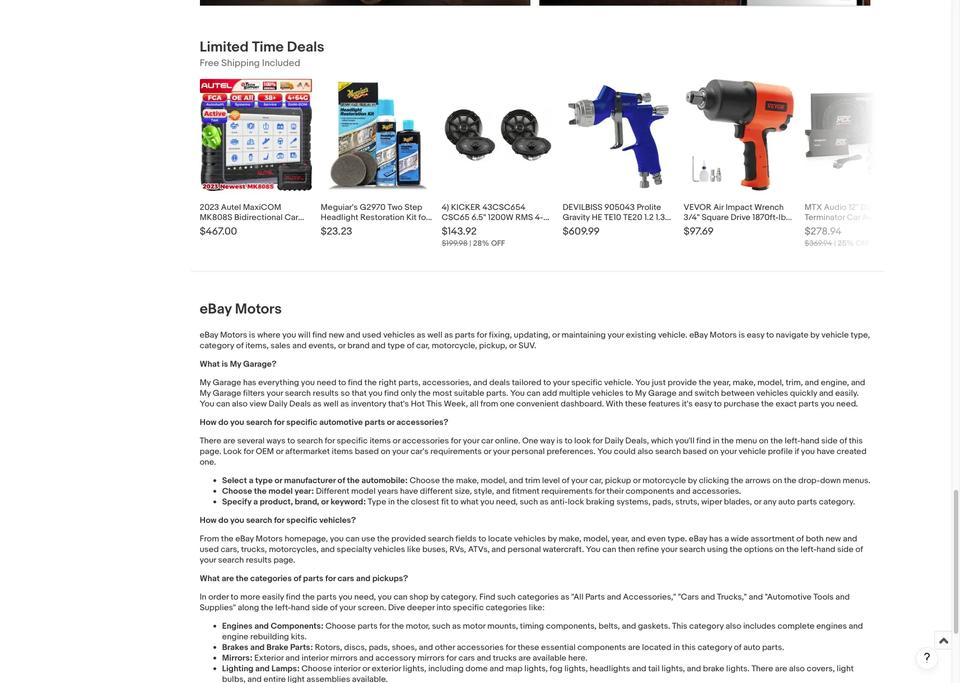 Task type: vqa. For each thing, say whether or not it's contained in the screenshot.
"OEM"
yes



Task type: describe. For each thing, give the bounding box(es) containing it.
1 vertical spatial a
[[253, 497, 258, 508]]

different
[[420, 487, 453, 497]]

he
[[592, 213, 602, 223]]

the left size,
[[442, 476, 454, 487]]

discs,
[[344, 643, 367, 654]]

also inside choose interior or exterior lights, including dome and map lights, fog lights, headlights and tail lights, and brake lights. there are also covers, light bulbs, and entire light assemblies available.
[[789, 664, 805, 675]]

or right updating,
[[552, 330, 560, 341]]

do for how do you search for specific vehicles?
[[218, 516, 228, 526]]

do for how do you search for specific automotive parts or accessories?
[[218, 418, 228, 428]]

your left car on the right
[[463, 436, 480, 447]]

maintaining
[[562, 330, 606, 341]]

$278.94
[[805, 226, 842, 238]]

how for how do you search for specific vehicles?
[[200, 516, 217, 526]]

your up dashboard.
[[553, 378, 570, 388]]

or up product,
[[275, 476, 282, 487]]

or left any
[[754, 497, 762, 508]]

category inside choose parts for the motor, such as motor mounts, timing components, belts, and gaskets. this category also includes complete engines and engine rebuilding kits.
[[690, 622, 724, 632]]

search down product,
[[246, 516, 272, 526]]

as inside in order to more easily find the parts you need, you can shop by category. find such categories as "all parts and accessories," "cars and trucks," and "automotive tools and supplies" along the left-hand side of your screen. dive deeper into specific categories like:
[[561, 592, 570, 603]]

your right refine
[[661, 545, 678, 555]]

for down "homepage,"
[[325, 574, 336, 585]]

parts inside in order to more easily find the parts you need, you can shop by category. find such categories as "all parts and accessories," "cars and trucks," and "automotive tools and supplies" along the left-hand side of your screen. dive deeper into specific categories like:
[[317, 592, 337, 603]]

has inside my garage has everything you need to find the right parts, accessories, and deals tailored to your specific vehicle. you just provide the year, make, model, trim, and engine, and my garage filters your search results so that you find only the most suitable parts. you can add multiple vehicles to my garage and switch between vehicles quickly and easily. you can also view daily deals as well as inventory that's hot this week, all from one convenient dashboard. with these features it's easy to purchase the exact parts you need.
[[243, 378, 256, 388]]

easy inside my garage has everything you need to find the right parts, accessories, and deals tailored to your specific vehicle. you just provide the year, make, model, trim, and engine, and my garage filters your search results so that you find only the most suitable parts. you can add multiple vehicles to my garage and switch between vehicles quickly and easily. you can also view daily deals as well as inventory that's hot this week, all from one convenient dashboard. with these features it's easy to purchase the exact parts you need.
[[695, 399, 712, 410]]

side inside from the ebay motors homepage, you can use the provided search fields to locate vehicles by make, model, year, and even type. ebay has a wide assortment of both new and used cars, trucks, motorcycles, and specialty vehicles like buses, rvs, atvs, and personal watercraft. you can then refine your search using the options on the left-hand side of your search results page.
[[838, 545, 854, 555]]

for left car on the right
[[451, 436, 461, 447]]

suv.
[[519, 341, 537, 351]]

and left trim
[[509, 476, 523, 487]]

the left closest
[[397, 497, 409, 508]]

te10
[[604, 213, 622, 223]]

in inside there are several ways to search for specific items or accessories for your car online. one way is to look for daily deals, which you'll find in the menu on the left-hand side of this page. look for oem or aftermarket items based on your car's requirements or your personal preferences. you could also search based on your vehicle profile if you have created one.
[[713, 436, 720, 447]]

are left located
[[628, 643, 640, 654]]

deals inside limited time deals free shipping included
[[287, 39, 325, 56]]

as inside select a type or manufacturer of the automobile: choose the make, model, and trim level of your car, pickup or motorcycle by clicking the arrows on the drop-down menus. choose the model year: different model years have different size, style, and fitment requirements for their components and accessories. specify a product, brand, or keyword: type in the closest fit to what you need, such as anti-lock braking systems, pads, struts, wiper blades, or any auto parts category.
[[540, 497, 549, 508]]

vehicles right multiple
[[592, 388, 624, 399]]

or left the car's
[[393, 436, 400, 447]]

trucks,"
[[717, 592, 747, 603]]

shoes,
[[392, 643, 417, 654]]

the right provide
[[699, 378, 711, 388]]

specific inside there are several ways to search for specific items or accessories for your car online. one way is to look for daily deals, which you'll find in the menu on the left-hand side of this page. look for oem or aftermarket items based on your car's requirements or your personal preferences. you could also search based on your vehicle profile if you have created one.
[[337, 436, 368, 447]]

have inside there are several ways to search for specific items or accessories for your car online. one way is to look for daily deals, which you'll find in the menu on the left-hand side of this page. look for oem or aftermarket items based on your car's requirements or your personal preferences. you could also search based on your vehicle profile if you have created one.
[[817, 447, 835, 457]]

of up parts,
[[407, 341, 415, 351]]

for down how do you search for specific automotive parts or accessories?
[[325, 436, 335, 447]]

this inside my garage has everything you need to find the right parts, accessories, and deals tailored to your specific vehicle. you just provide the year, make, model, trim, and engine, and my garage filters your search results so that you find only the most suitable parts. you can add multiple vehicles to my garage and switch between vehicles quickly and easily. you can also view daily deals as well as inventory that's hot this week, all from one convenient dashboard. with these features it's easy to purchase the exact parts you need.
[[427, 399, 442, 410]]

lamps:
[[272, 664, 300, 675]]

what
[[461, 497, 479, 508]]

search down "from"
[[218, 555, 244, 566]]

you inside the ebay motors is where you will find new and used vehicles as well as parts for fixing, updating, or maintaining your existing vehicle. ebay motors is easy to navigate by vehicle type, category of items, sales and events, or brand and type of car, motorcycle, pickup, or suv.
[[282, 330, 296, 341]]

model, inside from the ebay motors homepage, you can use the provided search fields to locate vehicles by make, model, year, and even type. ebay has a wide assortment of both new and used cars, trucks, motorcycles, and specialty vehicles like buses, rvs, atvs, and personal watercraft. you can then refine your search using the options on the left-hand side of your search results page.
[[584, 534, 610, 545]]

components,
[[546, 622, 597, 632]]

different
[[316, 487, 350, 497]]

by inside from the ebay motors homepage, you can use the provided search fields to locate vehicles by make, model, year, and even type. ebay has a wide assortment of both new and used cars, trucks, motorcycles, and specialty vehicles like buses, rvs, atvs, and personal watercraft. you can then refine your search using the options on the left-hand side of your search results page.
[[548, 534, 557, 545]]

then
[[618, 545, 635, 555]]

left- inside there are several ways to search for specific items or accessories for your car online. one way is to look for daily deals, which you'll find in the menu on the left-hand side of this page. look for oem or aftermarket items based on your car's requirements or your personal preferences. you could also search based on your vehicle profile if you have created one.
[[785, 436, 801, 447]]

you left need
[[301, 378, 315, 388]]

menu
[[736, 436, 757, 447]]

parts down the motorcycles,
[[303, 574, 324, 585]]

headlight
[[321, 213, 359, 223]]

of inside in order to more easily find the parts you need, you can shop by category. find such categories as "all parts and accessories," "cars and trucks," and "automotive tools and supplies" along the left-hand side of your screen. dive deeper into specific categories like:
[[330, 603, 338, 614]]

more
[[240, 592, 260, 603]]

25%
[[838, 239, 854, 249]]

lock
[[568, 497, 584, 508]]

such inside select a type or manufacturer of the automobile: choose the make, model, and trim level of your car, pickup or motorcycle by clicking the arrows on the drop-down menus. choose the model year: different model years have different size, style, and fitment requirements for their components and accessories. specify a product, brand, or keyword: type in the closest fit to what you need, such as anti-lock braking systems, pads, struts, wiper blades, or any auto parts category.
[[520, 497, 538, 508]]

search inside my garage has everything you need to find the right parts, accessories, and deals tailored to your specific vehicle. you just provide the year, make, model, trim, and engine, and my garage filters your search results so that you find only the most suitable parts. you can add multiple vehicles to my garage and switch between vehicles quickly and easily. you can also view daily deals as well as inventory that's hot this week, all from one convenient dashboard. with these features it's easy to purchase the exact parts you need.
[[285, 388, 311, 399]]

accessories,
[[423, 378, 471, 388]]

and down along
[[255, 622, 269, 632]]

devilbiss 905043 prolite gravity he te10 te20 1.2 1.3 1.4 spray gun kit w/ cup image
[[566, 79, 672, 191]]

brake
[[267, 643, 288, 654]]

for right look
[[593, 436, 603, 447]]

for up the map
[[506, 643, 516, 654]]

what is my garage?
[[200, 359, 277, 370]]

personal inside there are several ways to search for specific items or accessories for your car online. one way is to look for daily deals, which you'll find in the menu on the left-hand side of this page. look for oem or aftermarket items based on your car's requirements or your personal preferences. you could also search based on your vehicle profile if you have created one.
[[512, 447, 545, 457]]

2023 autel maxicom mk808s bidirectional car diagnostic scanner tool key coding image
[[200, 79, 312, 191]]

are inside there are several ways to search for specific items or accessories for your car online. one way is to look for daily deals, which you'll find in the menu on the left-hand side of this page. look for oem or aftermarket items based on your car's requirements or your personal preferences. you could also search based on your vehicle profile if you have created one.
[[223, 436, 235, 447]]

and right the events,
[[346, 330, 360, 341]]

and left easily.
[[819, 388, 834, 399]]

is inside there are several ways to search for specific items or accessories for your car online. one way is to look for daily deals, which you'll find in the menu on the left-hand side of this page. look for oem or aftermarket items based on your car's requirements or your personal preferences. you could also search based on your vehicle profile if you have created one.
[[557, 436, 563, 447]]

items,
[[246, 341, 269, 351]]

model, inside my garage has everything you need to find the right parts, accessories, and deals tailored to your specific vehicle. you just provide the year, make, model, trim, and engine, and my garage filters your search results so that you find only the most suitable parts. you can add multiple vehicles to my garage and switch between vehicles quickly and easily. you can also view daily deals as well as inventory that's hot this week, all from one convenient dashboard. with these features it's easy to purchase the exact parts you need.
[[758, 378, 784, 388]]

created
[[837, 447, 867, 457]]

or left brand
[[338, 341, 346, 351]]

the up more at the bottom left
[[236, 574, 248, 585]]

choose parts for the motor, such as motor mounts, timing components, belts, and gaskets. this category also includes complete engines and engine rebuilding kits.
[[222, 622, 863, 643]]

well inside the ebay motors is where you will find new and used vehicles as well as parts for fixing, updating, or maintaining your existing vehicle. ebay motors is easy to navigate by vehicle type, category of items, sales and events, or brand and type of car, motorcycle, pickup, or suv.
[[428, 330, 443, 341]]

square
[[702, 213, 729, 223]]

to inside from the ebay motors homepage, you can use the provided search fields to locate vehicles by make, model, year, and even type. ebay has a wide assortment of both new and used cars, trucks, motorcycles, and specialty vehicles like buses, rvs, atvs, and personal watercraft. you can then refine your search using the options on the left-hand side of your search results page.
[[479, 534, 486, 545]]

and left even
[[631, 534, 646, 545]]

your down "from"
[[200, 555, 216, 566]]

your left one
[[493, 447, 510, 457]]

one
[[500, 399, 515, 410]]

ebay motors app image
[[540, 0, 871, 6]]

of right the both
[[856, 545, 863, 555]]

and up 'available.'
[[360, 654, 374, 664]]

rebuilding
[[250, 632, 289, 643]]

and left entire
[[248, 675, 262, 684]]

that
[[352, 388, 367, 399]]

trim,
[[786, 378, 803, 388]]

auto inside brakes and brake parts: rotors, discs, pads, shoes, and other accessories for these essential components are located in this category of auto parts. mirrors: exterior and interior mirrors and accessory mirrors for cars and trucks are available here.
[[744, 643, 761, 654]]

clicking
[[699, 476, 729, 487]]

filters
[[243, 388, 265, 399]]

even
[[648, 534, 666, 545]]

as inside choose parts for the motor, such as motor mounts, timing components, belts, and gaskets. this category also includes complete engines and engine rebuilding kits.
[[452, 622, 461, 632]]

well inside my garage has everything you need to find the right parts, accessories, and deals tailored to your specific vehicle. you just provide the year, make, model, trim, and engine, and my garage filters your search results so that you find only the most suitable parts. you can add multiple vehicles to my garage and switch between vehicles quickly and easily. you can also view daily deals as well as inventory that's hot this week, all from one convenient dashboard. with these features it's easy to purchase the exact parts you need.
[[324, 399, 339, 410]]

pickup,
[[479, 341, 507, 351]]

features
[[649, 399, 680, 410]]

car
[[321, 223, 334, 233]]

$97.69
[[684, 226, 714, 238]]

search left 'fields'
[[428, 534, 454, 545]]

off for $278.94
[[856, 239, 870, 249]]

into
[[437, 603, 451, 614]]

mtx audio 12" dual terminator car audio subwoofer package+amplifier+amp kit image
[[805, 92, 917, 178]]

automotive
[[319, 418, 363, 428]]

$23.23
[[321, 226, 352, 238]]

brake
[[703, 664, 725, 675]]

your up the clicking
[[721, 447, 737, 457]]

the right using
[[730, 545, 743, 555]]

along
[[238, 603, 259, 614]]

the right use
[[377, 534, 390, 545]]

fit
[[441, 497, 449, 508]]

garage down what is my garage?
[[213, 378, 241, 388]]

choose inside choose interior or exterior lights, including dome and map lights, fog lights, headlights and tail lights, and brake lights. there are also covers, light bulbs, and entire light assemblies available.
[[302, 664, 332, 675]]

you inside from the ebay motors homepage, you can use the provided search fields to locate vehicles by make, model, year, and even type. ebay has a wide assortment of both new and used cars, trucks, motorcycles, and specialty vehicles like buses, rvs, atvs, and personal watercraft. you can then refine your search using the options on the left-hand side of your search results page.
[[586, 545, 601, 555]]

you inside select a type or manufacturer of the automobile: choose the make, model, and trim level of your car, pickup or motorcycle by clicking the arrows on the drop-down menus. choose the model year: different model years have different size, style, and fitment requirements for their components and accessories. specify a product, brand, or keyword: type in the closest fit to what you need, such as anti-lock braking systems, pads, struts, wiper blades, or any auto parts category.
[[480, 497, 494, 508]]

auto
[[344, 223, 362, 233]]

2 lights, from the left
[[525, 664, 548, 675]]

search down how do you search for specific automotive parts or accessories?
[[297, 436, 323, 447]]

ebay motors is where you will find new and used vehicles as well as parts for fixing, updating, or maintaining your existing vehicle. ebay motors is easy to navigate by vehicle type, category of items, sales and events, or brand and type of car, motorcycle, pickup, or suv.
[[200, 330, 870, 351]]

and left trucks
[[477, 654, 491, 664]]

to right ways
[[287, 436, 295, 447]]

is left garage?
[[222, 359, 228, 370]]

ebay motors
[[200, 301, 282, 318]]

and left wiper
[[676, 487, 691, 497]]

2 mirrors from the left
[[418, 654, 445, 664]]

results inside my garage has everything you need to find the right parts, accessories, and deals tailored to your specific vehicle. you just provide the year, make, model, trim, and engine, and my garage filters your search results so that you find only the most suitable parts. you can add multiple vehicles to my garage and switch between vehicles quickly and easily. you can also view daily deals as well as inventory that's hot this week, all from one convenient dashboard. with these features it's easy to purchase the exact parts you need.
[[313, 388, 339, 399]]

or inside choose interior or exterior lights, including dome and map lights, fog lights, headlights and tail lights, and brake lights. there are also covers, light bulbs, and entire light assemblies available.
[[363, 664, 370, 675]]

watercraft.
[[543, 545, 584, 555]]

of left items,
[[236, 341, 244, 351]]

find inside the ebay motors is where you will find new and used vehicles as well as parts for fixing, updating, or maintaining your existing vehicle. ebay motors is easy to navigate by vehicle type, category of items, sales and events, or brand and type of car, motorcycle, pickup, or suv.
[[312, 330, 327, 341]]

and left the switch
[[679, 388, 693, 399]]

te20
[[623, 213, 643, 223]]

this inside there are several ways to search for specific items or accessories for your car online. one way is to look for daily deals, which you'll find in the menu on the left-hand side of this page. look for oem or aftermarket items based on your car's requirements or your personal preferences. you could also search based on your vehicle profile if you have created one.
[[849, 436, 863, 447]]

parts inside select a type or manufacturer of the automobile: choose the make, model, and trim level of your car, pickup or motorcycle by clicking the arrows on the drop-down menus. choose the model year: different model years have different size, style, and fitment requirements for their components and accessories. specify a product, brand, or keyword: type in the closest fit to what you need, such as anti-lock braking systems, pads, struts, wiper blades, or any auto parts category.
[[797, 497, 817, 508]]

there inside choose interior or exterior lights, including dome and map lights, fog lights, headlights and tail lights, and brake lights. there are also covers, light bulbs, and entire light assemblies available.
[[752, 664, 773, 675]]

$199.98 text field
[[442, 239, 468, 249]]

limited
[[200, 39, 249, 56]]

tools
[[814, 592, 834, 603]]

your inside select a type or manufacturer of the automobile: choose the make, model, and trim level of your car, pickup or motorcycle by clicking the arrows on the drop-down menus. choose the model year: different model years have different size, style, and fitment requirements for their components and accessories. specify a product, brand, or keyword: type in the closest fit to what you need, such as anti-lock braking systems, pads, struts, wiper blades, or any auto parts category.
[[571, 476, 588, 487]]

anti-
[[551, 497, 568, 508]]

can inside in order to more easily find the parts you need, you can shop by category. find such categories as "all parts and accessories," "cars and trucks," and "automotive tools and supplies" along the left-hand side of your screen. dive deeper into specific categories like:
[[394, 592, 408, 603]]

year, inside my garage has everything you need to find the right parts, accessories, and deals tailored to your specific vehicle. you just provide the year, make, model, trim, and engine, and my garage filters your search results so that you find only the most suitable parts. you can add multiple vehicles to my garage and switch between vehicles quickly and easily. you can also view daily deals as well as inventory that's hot this week, all from one convenient dashboard. with these features it's easy to purchase the exact parts you need.
[[713, 378, 731, 388]]

how do you search for specific automotive parts or accessories?
[[200, 418, 448, 428]]

car's
[[411, 447, 429, 457]]

assortment
[[751, 534, 795, 545]]

$369.94 text field
[[805, 239, 833, 249]]

fitment
[[512, 487, 540, 497]]

like
[[407, 545, 421, 555]]

for inside choose parts for the motor, such as motor mounts, timing components, belts, and gaskets. this category also includes complete engines and engine rebuilding kits.
[[380, 622, 390, 632]]

look
[[223, 447, 242, 457]]

categories up mounts,
[[486, 603, 527, 614]]

can left add
[[527, 388, 541, 399]]

easy inside the ebay motors is where you will find new and used vehicles as well as parts for fixing, updating, or maintaining your existing vehicle. ebay motors is easy to navigate by vehicle type, category of items, sales and events, or brand and type of car, motorcycle, pickup, or suv.
[[747, 330, 765, 341]]

or right "pickup" on the right
[[633, 476, 641, 487]]

need, inside in order to more easily find the parts you need, you can shop by category. find such categories as "all parts and accessories," "cars and trucks," and "automotive tools and supplies" along the left-hand side of your screen. dive deeper into specific categories like:
[[354, 592, 376, 603]]

vehicles left like
[[374, 545, 405, 555]]

what for what is my garage?
[[200, 359, 220, 370]]

you left just at the right
[[636, 378, 650, 388]]

search left using
[[680, 545, 706, 555]]

for left dome
[[447, 654, 457, 664]]

and right the engine, at the bottom right of the page
[[851, 378, 866, 388]]

parts
[[586, 592, 605, 603]]

choose up closest
[[410, 476, 440, 487]]

specific inside in order to more easily find the parts you need, you can shop by category. find such categories as "all parts and accessories," "cars and trucks," and "automotive tools and supplies" along the left-hand side of your screen. dive deeper into specific categories like:
[[453, 603, 484, 614]]

can left filters
[[216, 399, 230, 410]]

just
[[652, 378, 666, 388]]

in inside brakes and brake parts: rotors, discs, pads, shoes, and other accessories for these essential components are located in this category of auto parts. mirrors: exterior and interior mirrors and accessory mirrors for cars and trucks are available here.
[[674, 643, 680, 654]]

your inside in order to more easily find the parts you need, you can shop by category. find such categories as "all parts and accessories," "cars and trucks," and "automotive tools and supplies" along the left-hand side of your screen. dive deeper into specific categories like:
[[339, 603, 356, 614]]

trucks,
[[241, 545, 267, 555]]

brand
[[348, 341, 370, 351]]

to right need
[[338, 378, 346, 388]]

to inside in order to more easily find the parts you need, you can shop by category. find such categories as "all parts and accessories," "cars and trucks," and "automotive tools and supplies" along the left-hand side of your screen. dive deeper into specific categories like:
[[231, 592, 239, 603]]

off for $143.92
[[491, 239, 505, 249]]

buses,
[[422, 545, 448, 555]]

3 lights, from the left
[[565, 664, 588, 675]]

your right filters
[[267, 388, 283, 399]]

lb
[[779, 213, 786, 223]]

interior inside brakes and brake parts: rotors, discs, pads, shoes, and other accessories for these essential components are located in this category of auto parts. mirrors: exterior and interior mirrors and accessory mirrors for cars and trucks are available here.
[[302, 654, 329, 664]]

0 vertical spatial a
[[249, 476, 253, 487]]

you left need. at the right of page
[[821, 399, 835, 410]]

you inside from the ebay motors homepage, you can use the provided search fields to locate vehicles by make, model, year, and even type. ebay has a wide assortment of both new and used cars, trucks, motorcycles, and specialty vehicles like buses, rvs, atvs, and personal watercraft. you can then refine your search using the options on the left-hand side of your search results page.
[[330, 534, 344, 545]]

as left pickup,
[[445, 330, 453, 341]]

results inside from the ebay motors homepage, you can use the provided search fields to locate vehicles by make, model, year, and even type. ebay has a wide assortment of both new and used cars, trucks, motorcycles, and specialty vehicles like buses, rvs, atvs, and personal watercraft. you can then refine your search using the options on the left-hand side of your search results page.
[[246, 555, 272, 566]]

of inside there are several ways to search for specific items or accessories for your car online. one way is to look for daily deals, which you'll find in the menu on the left-hand side of this page. look for oem or aftermarket items based on your car's requirements or your personal preferences. you could also search based on your vehicle profile if you have created one.
[[840, 436, 847, 447]]

that's
[[388, 399, 409, 410]]

specific inside my garage has everything you need to find the right parts, accessories, and deals tailored to your specific vehicle. you just provide the year, make, model, trim, and engine, and my garage filters your search results so that you find only the most suitable parts. you can add multiple vehicles to my garage and switch between vehicles quickly and easily. you can also view daily deals as well as inventory that's hot this week, all from one convenient dashboard. with these features it's easy to purchase the exact parts you need.
[[572, 378, 603, 388]]

suitable
[[454, 388, 484, 399]]

category. inside in order to more easily find the parts you need, you can shop by category. find such categories as "all parts and accessories," "cars and trucks," and "automotive tools and supplies" along the left-hand side of your screen. dive deeper into specific categories like:
[[441, 592, 478, 603]]

also inside there are several ways to search for specific items or accessories for your car online. one way is to look for daily deals, which you'll find in the menu on the left-hand side of this page. look for oem or aftermarket items based on your car's requirements or your personal preferences. you could also search based on your vehicle profile if you have created one.
[[638, 447, 654, 457]]

provide
[[668, 378, 697, 388]]

and left other
[[419, 643, 433, 654]]

including
[[428, 664, 464, 675]]

tailored
[[512, 378, 542, 388]]

engine,
[[821, 378, 850, 388]]

the left arrows on the right bottom
[[731, 476, 744, 487]]

on right menu
[[759, 436, 769, 447]]

0 horizontal spatial cars
[[338, 574, 354, 585]]

1 model from the left
[[269, 487, 293, 497]]

the left "right"
[[365, 378, 377, 388]]

the left the exact
[[762, 399, 774, 410]]

$199.98
[[442, 239, 468, 249]]

specific up "homepage,"
[[286, 516, 317, 526]]

vehicles right locate
[[514, 534, 546, 545]]

will
[[298, 330, 311, 341]]

of down the motorcycles,
[[294, 574, 301, 585]]

in inside select a type or manufacturer of the automobile: choose the make, model, and trim level of your car, pickup or motorcycle by clicking the arrows on the drop-down menus. choose the model year: different model years have different size, style, and fitment requirements for their components and accessories. specify a product, brand, or keyword: type in the closest fit to what you need, such as anti-lock braking systems, pads, struts, wiper blades, or any auto parts category.
[[388, 497, 395, 508]]

refine
[[637, 545, 659, 555]]

of up keyword:
[[338, 476, 345, 487]]

motorcycle
[[643, 476, 686, 487]]

spray
[[574, 223, 596, 233]]

are up order
[[222, 574, 234, 585]]

find inside in order to more easily find the parts you need, you can shop by category. find such categories as "all parts and accessories," "cars and trucks," and "automotive tools and supplies" along the left-hand side of your screen. dive deeper into specific categories like:
[[286, 592, 301, 603]]

parts down inventory
[[365, 418, 385, 428]]

most
[[433, 388, 452, 399]]

way
[[540, 436, 555, 447]]

by inside select a type or manufacturer of the automobile: choose the make, model, and trim level of your car, pickup or motorcycle by clicking the arrows on the drop-down menus. choose the model year: different model years have different size, style, and fitment requirements for their components and accessories. specify a product, brand, or keyword: type in the closest fit to what you need, such as anti-lock braking systems, pads, struts, wiper blades, or any auto parts category.
[[688, 476, 697, 487]]

for up ways
[[274, 418, 285, 428]]

category inside the ebay motors is where you will find new and used vehicles as well as parts for fixing, updating, or maintaining your existing vehicle. ebay motors is easy to navigate by vehicle type, category of items, sales and events, or brand and type of car, motorcycle, pickup, or suv.
[[200, 341, 234, 351]]

brand,
[[295, 497, 319, 508]]

you left screen.
[[339, 592, 353, 603]]

components:
[[271, 622, 324, 632]]

lights.
[[727, 664, 750, 675]]

add
[[543, 388, 557, 399]]

new inside from the ebay motors homepage, you can use the provided search fields to locate vehicles by make, model, year, and even type. ebay has a wide assortment of both new and used cars, trucks, motorcycles, and specialty vehicles like buses, rvs, atvs, and personal watercraft. you can then refine your search using the options on the left-hand side of your search results page.
[[826, 534, 841, 545]]

vehicle inside there are several ways to search for specific items or accessories for your car online. one way is to look for daily deals, which you'll find in the menu on the left-hand side of this page. look for oem or aftermarket items based on your car's requirements or your personal preferences. you could also search based on your vehicle profile if you have created one.
[[739, 447, 766, 457]]

search up 'motorcycle'
[[655, 447, 681, 457]]

arrows
[[745, 476, 771, 487]]

1 horizontal spatial items
[[370, 436, 391, 447]]

pads, inside brakes and brake parts: rotors, discs, pads, shoes, and other accessories for these essential components are located in this category of auto parts. mirrors: exterior and interior mirrors and accessory mirrors for cars and trucks are available here.
[[369, 643, 390, 654]]

shipping
[[221, 58, 260, 69]]

1.4
[[563, 223, 572, 233]]

and right trim,
[[805, 378, 819, 388]]

as up how do you search for specific automotive parts or accessories?
[[313, 399, 322, 410]]

and right sales on the left of page
[[293, 341, 307, 351]]

on inside from the ebay motors homepage, you can use the provided search fields to locate vehicles by make, model, year, and even type. ebay has a wide assortment of both new and used cars, trucks, motorcycles, and specialty vehicles like buses, rvs, atvs, and personal watercraft. you can then refine your search using the options on the left-hand side of your search results page.
[[775, 545, 785, 555]]

0 horizontal spatial items
[[332, 447, 353, 457]]

2 model from the left
[[351, 487, 376, 497]]

and left specialty
[[321, 545, 335, 555]]

1 mirrors from the left
[[330, 654, 358, 664]]

the right the specify at the bottom left of the page
[[254, 487, 267, 497]]

to right tailored
[[544, 378, 551, 388]]

requirements inside select a type or manufacturer of the automobile: choose the make, model, and trim level of your car, pickup or motorcycle by clicking the arrows on the drop-down menus. choose the model year: different model years have different size, style, and fitment requirements for their components and accessories. specify a product, brand, or keyword: type in the closest fit to what you need, such as anti-lock braking systems, pads, struts, wiper blades, or any auto parts category.
[[542, 487, 593, 497]]

choose down look
[[222, 487, 252, 497]]

and down "kits."
[[286, 654, 300, 664]]

and right engines
[[849, 622, 863, 632]]

included
[[262, 58, 300, 69]]

what are the categories of parts for cars and pickups?
[[200, 574, 408, 585]]

for left oem
[[244, 447, 254, 457]]

vehicle. inside my garage has everything you need to find the right parts, accessories, and deals tailored to your specific vehicle. you just provide the year, make, model, trim, and engine, and my garage filters your search results so that you find only the most suitable parts. you can add multiple vehicles to my garage and switch between vehicles quickly and easily. you can also view daily deals as well as inventory that's hot this week, all from one convenient dashboard. with these features it's easy to purchase the exact parts you need.
[[604, 378, 634, 388]]

on up the clicking
[[709, 447, 719, 457]]



Task type: locate. For each thing, give the bounding box(es) containing it.
0 vertical spatial there
[[200, 436, 221, 447]]

rotors,
[[315, 643, 342, 654]]

such inside choose parts for the motor, such as motor mounts, timing components, belts, and gaskets. this category also includes complete engines and engine rebuilding kits.
[[432, 622, 451, 632]]

4) kicker 43csc654 csc65 6.5" 1200w rms 4-ohm car audio coaxial speakers image
[[442, 102, 554, 169]]

1 vertical spatial daily
[[605, 436, 624, 447]]

is
[[249, 330, 255, 341], [739, 330, 745, 341], [222, 359, 228, 370], [557, 436, 563, 447]]

are left 'covers,'
[[775, 664, 788, 675]]

page. inside from the ebay motors homepage, you can use the provided search fields to locate vehicles by make, model, year, and even type. ebay has a wide assortment of both new and used cars, trucks, motorcycles, and specialty vehicles like buses, rvs, atvs, and personal watercraft. you can then refine your search using the options on the left-hand side of your search results page.
[[274, 555, 295, 566]]

0 vertical spatial page.
[[200, 447, 221, 457]]

0 horizontal spatial based
[[355, 447, 379, 457]]

meguiar's g2970 two step headlight restoration kit for car & auto detailing image
[[321, 79, 433, 191]]

by right shop
[[430, 592, 440, 603]]

| for $278.94
[[834, 239, 836, 249]]

entire
[[264, 675, 286, 684]]

time
[[252, 39, 284, 56]]

1 horizontal spatial model,
[[584, 534, 610, 545]]

one
[[522, 436, 538, 447]]

off inside $278.94 $369.94 | 25% off
[[856, 239, 870, 249]]

0 horizontal spatial auto
[[744, 643, 761, 654]]

there inside there are several ways to search for specific items or accessories for your car online. one way is to look for daily deals, which you'll find in the menu on the left-hand side of this page. look for oem or aftermarket items based on your car's requirements or your personal preferences. you could also search based on your vehicle profile if you have created one.
[[200, 436, 221, 447]]

2 | from the left
[[834, 239, 836, 249]]

used up "right"
[[362, 330, 381, 341]]

0 vertical spatial car,
[[416, 341, 430, 351]]

1 horizontal spatial category.
[[819, 497, 855, 508]]

120psi
[[771, 223, 796, 233]]

can left use
[[346, 534, 360, 545]]

new
[[329, 330, 344, 341], [826, 534, 841, 545]]

hand inside from the ebay motors homepage, you can use the provided search fields to locate vehicles by make, model, year, and even type. ebay has a wide assortment of both new and used cars, trucks, motorcycles, and specialty vehicles like buses, rvs, atvs, and personal watercraft. you can then refine your search using the options on the left-hand side of your search results page.
[[817, 545, 836, 555]]

this inside brakes and brake parts: rotors, discs, pads, shoes, and other accessories for these essential components are located in this category of auto parts. mirrors: exterior and interior mirrors and accessory mirrors for cars and trucks are available here.
[[682, 643, 696, 654]]

1 vertical spatial make,
[[456, 476, 479, 487]]

1 horizontal spatial has
[[710, 534, 723, 545]]

cars inside brakes and brake parts: rotors, discs, pads, shoes, and other accessories for these essential components are located in this category of auto parts. mirrors: exterior and interior mirrors and accessory mirrors for cars and trucks are available here.
[[459, 654, 475, 664]]

you right if
[[801, 447, 815, 457]]

fixing,
[[489, 330, 512, 341]]

for inside select a type or manufacturer of the automobile: choose the make, model, and trim level of your car, pickup or motorcycle by clicking the arrows on the drop-down menus. choose the model year: different model years have different size, style, and fitment requirements for their components and accessories. specify a product, brand, or keyword: type in the closest fit to what you need, such as anti-lock braking systems, pads, struts, wiper blades, or any auto parts category.
[[595, 487, 605, 497]]

homepage,
[[285, 534, 328, 545]]

by right navigate
[[811, 330, 820, 341]]

accessories for or
[[402, 436, 449, 447]]

for right two
[[419, 213, 429, 223]]

1 based from the left
[[355, 447, 379, 457]]

check out the ebay motors blog image
[[200, 0, 531, 6]]

1.2
[[645, 213, 654, 223]]

of right level
[[562, 476, 570, 487]]

what left garage?
[[200, 359, 220, 370]]

specify
[[222, 497, 252, 508]]

week,
[[444, 399, 468, 410]]

vehicle inside the ebay motors is where you will find new and used vehicles as well as parts for fixing, updating, or maintaining your existing vehicle. ebay motors is easy to navigate by vehicle type, category of items, sales and events, or brand and type of car, motorcycle, pickup, or suv.
[[822, 330, 849, 341]]

your left the car's
[[392, 447, 409, 457]]

1 how from the top
[[200, 418, 217, 428]]

type inside the ebay motors is where you will find new and used vehicles as well as parts for fixing, updating, or maintaining your existing vehicle. ebay motors is easy to navigate by vehicle type, category of items, sales and events, or brand and type of car, motorcycle, pickup, or suv.
[[388, 341, 405, 351]]

as
[[417, 330, 426, 341], [445, 330, 453, 341], [313, 399, 322, 410], [341, 399, 349, 410], [540, 497, 549, 508], [561, 592, 570, 603], [452, 622, 461, 632]]

left- inside in order to more easily find the parts you need, you can shop by category. find such categories as "all parts and accessories," "cars and trucks," and "automotive tools and supplies" along the left-hand side of your screen. dive deeper into specific categories like:
[[275, 603, 291, 614]]

0 vertical spatial year,
[[713, 378, 731, 388]]

0 horizontal spatial category.
[[441, 592, 478, 603]]

0 vertical spatial in
[[713, 436, 720, 447]]

and left tail
[[632, 664, 647, 675]]

model
[[269, 487, 293, 497], [351, 487, 376, 497]]

a right select
[[249, 476, 253, 487]]

the right "from"
[[221, 534, 234, 545]]

find right you'll
[[697, 436, 711, 447]]

mirrors:
[[222, 654, 253, 664]]

0 vertical spatial vehicle
[[822, 330, 849, 341]]

1 vertical spatial have
[[400, 487, 418, 497]]

timing
[[520, 622, 544, 632]]

hand up tools
[[817, 545, 836, 555]]

0 vertical spatial deals
[[287, 39, 325, 56]]

of up lights.
[[734, 643, 742, 654]]

search down view
[[246, 418, 272, 428]]

you left will
[[282, 330, 296, 341]]

by inside in order to more easily find the parts you need, you can shop by category. find such categories as "all parts and accessories," "cars and trucks," and "automotive tools and supplies" along the left-hand side of your screen. dive deeper into specific categories like:
[[430, 592, 440, 603]]

is left navigate
[[739, 330, 745, 341]]

for left 'their'
[[595, 487, 605, 497]]

parts inside my garage has everything you need to find the right parts, accessories, and deals tailored to your specific vehicle. you just provide the year, make, model, trim, and engine, and my garage filters your search results so that you find only the most suitable parts. you can add multiple vehicles to my garage and switch between vehicles quickly and easily. you can also view daily deals as well as inventory that's hot this week, all from one convenient dashboard. with these features it's easy to purchase the exact parts you need.
[[799, 399, 819, 410]]

0 vertical spatial pads,
[[653, 497, 674, 508]]

none text field ebay motors app
[[540, 0, 871, 6]]

1 horizontal spatial model
[[351, 487, 376, 497]]

1 horizontal spatial make,
[[559, 534, 582, 545]]

4 lights, from the left
[[662, 664, 685, 675]]

these right with
[[625, 399, 647, 410]]

the left the both
[[787, 545, 799, 555]]

1 horizontal spatial off
[[856, 239, 870, 249]]

personal left the watercraft.
[[508, 545, 541, 555]]

this right located
[[682, 643, 696, 654]]

these down timing
[[518, 643, 539, 654]]

garage?
[[243, 359, 277, 370]]

1 vertical spatial vehicle
[[739, 447, 766, 457]]

online.
[[495, 436, 520, 447]]

parts.
[[486, 388, 508, 399], [762, 643, 785, 654]]

to right fit at the bottom of the page
[[451, 497, 459, 508]]

0 vertical spatial make,
[[733, 378, 756, 388]]

make, inside select a type or manufacturer of the automobile: choose the make, model, and trim level of your car, pickup or motorcycle by clicking the arrows on the drop-down menus. choose the model year: different model years have different size, style, and fitment requirements for their components and accessories. specify a product, brand, or keyword: type in the closest fit to what you need, such as anti-lock braking systems, pads, struts, wiper blades, or any auto parts category.
[[456, 476, 479, 487]]

1 vertical spatial need,
[[354, 592, 376, 603]]

1 vertical spatial side
[[838, 545, 854, 555]]

0 horizontal spatial used
[[200, 545, 219, 555]]

2 vertical spatial side
[[312, 603, 328, 614]]

find right will
[[312, 330, 327, 341]]

1 horizontal spatial this
[[849, 436, 863, 447]]

hand up components:
[[291, 603, 310, 614]]

as left motorcycle,
[[417, 330, 426, 341]]

1 none text field from the left
[[200, 0, 531, 6]]

here.
[[568, 654, 588, 664]]

of left screen.
[[330, 603, 338, 614]]

1 vertical spatial parts.
[[762, 643, 785, 654]]

0 horizontal spatial vehicle
[[739, 447, 766, 457]]

limited time deals free shipping included
[[200, 39, 325, 69]]

updating,
[[514, 330, 551, 341]]

1 vertical spatial this
[[672, 622, 688, 632]]

like:
[[529, 603, 545, 614]]

in
[[200, 592, 207, 603]]

0 vertical spatial requirements
[[431, 447, 482, 457]]

easy
[[747, 330, 765, 341], [695, 399, 712, 410]]

1 vertical spatial what
[[200, 574, 220, 585]]

0 horizontal spatial such
[[432, 622, 451, 632]]

0 horizontal spatial light
[[288, 675, 305, 684]]

this right the hot
[[427, 399, 442, 410]]

events,
[[309, 341, 336, 351]]

| for $143.92
[[470, 239, 471, 249]]

for inside meguiar's g2970 two step headlight restoration kit for car & auto detailing
[[419, 213, 429, 223]]

0 horizontal spatial this
[[427, 399, 442, 410]]

1 horizontal spatial new
[[826, 534, 841, 545]]

results
[[313, 388, 339, 399], [246, 555, 272, 566]]

1 | from the left
[[470, 239, 471, 249]]

1 lights, from the left
[[403, 664, 427, 675]]

1 vertical spatial has
[[710, 534, 723, 545]]

1 vertical spatial model,
[[481, 476, 507, 487]]

car, inside the ebay motors is where you will find new and used vehicles as well as parts for fixing, updating, or maintaining your existing vehicle. ebay motors is easy to navigate by vehicle type, category of items, sales and events, or brand and type of car, motorcycle, pickup, or suv.
[[416, 341, 430, 351]]

auto inside select a type or manufacturer of the automobile: choose the make, model, and trim level of your car, pickup or motorcycle by clicking the arrows on the drop-down menus. choose the model year: different model years have different size, style, and fitment requirements for their components and accessories. specify a product, brand, or keyword: type in the closest fit to what you need, such as anti-lock braking systems, pads, struts, wiper blades, or any auto parts category.
[[779, 497, 795, 508]]

trucks
[[493, 654, 517, 664]]

2 vertical spatial left-
[[275, 603, 291, 614]]

their
[[607, 487, 624, 497]]

hand inside there are several ways to search for specific items or accessories for your car online. one way is to look for daily deals, which you'll find in the menu on the left-hand side of this page. look for oem or aftermarket items based on your car's requirements or your personal preferences. you could also search based on your vehicle profile if you have created one.
[[801, 436, 820, 447]]

0 vertical spatial has
[[243, 378, 256, 388]]

accessories inside there are several ways to search for specific items or accessories for your car online. one way is to look for daily deals, which you'll find in the menu on the left-hand side of this page. look for oem or aftermarket items based on your car's requirements or your personal preferences. you could also search based on your vehicle profile if you have created one.
[[402, 436, 449, 447]]

to inside select a type or manufacturer of the automobile: choose the make, model, and trim level of your car, pickup or motorcycle by clicking the arrows on the drop-down menus. choose the model year: different model years have different size, style, and fitment requirements for their components and accessories. specify a product, brand, or keyword: type in the closest fit to what you need, such as anti-lock braking systems, pads, struts, wiper blades, or any auto parts category.
[[451, 497, 459, 508]]

size,
[[455, 487, 472, 497]]

personal inside from the ebay motors homepage, you can use the provided search fields to locate vehicles by make, model, year, and even type. ebay has a wide assortment of both new and used cars, trucks, motorcycles, and specialty vehicles like buses, rvs, atvs, and personal watercraft. you can then refine your search using the options on the left-hand side of your search results page.
[[508, 545, 541, 555]]

parts inside the ebay motors is where you will find new and used vehicles as well as parts for fixing, updating, or maintaining your existing vehicle. ebay motors is easy to navigate by vehicle type, category of items, sales and events, or brand and type of car, motorcycle, pickup, or suv.
[[455, 330, 475, 341]]

the right along
[[261, 603, 273, 614]]

model, left then
[[584, 534, 610, 545]]

engines
[[817, 622, 847, 632]]

and left deals
[[473, 378, 488, 388]]

make, inside my garage has everything you need to find the right parts, accessories, and deals tailored to your specific vehicle. you just provide the year, make, model, trim, and engine, and my garage filters your search results so that you find only the most suitable parts. you can add multiple vehicles to my garage and switch between vehicles quickly and easily. you can also view daily deals as well as inventory that's hot this week, all from one convenient dashboard. with these features it's easy to purchase the exact parts you need.
[[733, 378, 756, 388]]

help, opens dialogs image
[[922, 653, 933, 664]]

$467.00
[[200, 226, 237, 238]]

exact
[[776, 399, 797, 410]]

1 vertical spatial there
[[752, 664, 773, 675]]

lights, right tail
[[662, 664, 685, 675]]

are right trucks
[[519, 654, 531, 664]]

accessories,"
[[623, 592, 676, 603]]

&
[[336, 223, 342, 233]]

deals up included
[[287, 39, 325, 56]]

garage left it's
[[648, 388, 677, 399]]

1 vertical spatial how
[[200, 516, 217, 526]]

1 horizontal spatial need,
[[496, 497, 518, 508]]

0 horizontal spatial accessories
[[402, 436, 449, 447]]

0 vertical spatial hand
[[801, 436, 820, 447]]

pickup
[[605, 476, 631, 487]]

daily inside there are several ways to search for specific items or accessories for your car online. one way is to look for daily deals, which you'll find in the menu on the left-hand side of this page. look for oem or aftermarket items based on your car's requirements or your personal preferences. you could also search based on your vehicle profile if you have created one.
[[605, 436, 624, 447]]

0 vertical spatial parts.
[[486, 388, 508, 399]]

1 horizontal spatial light
[[837, 664, 854, 675]]

category. inside select a type or manufacturer of the automobile: choose the make, model, and trim level of your car, pickup or motorcycle by clicking the arrows on the drop-down menus. choose the model year: different model years have different size, style, and fitment requirements for their components and accessories. specify a product, brand, or keyword: type in the closest fit to what you need, such as anti-lock braking systems, pads, struts, wiper blades, or any auto parts category.
[[819, 497, 855, 508]]

keyword:
[[331, 497, 366, 508]]

2 vertical spatial hand
[[291, 603, 310, 614]]

0 horizontal spatial year,
[[612, 534, 630, 545]]

the right only
[[418, 388, 431, 399]]

as left "all
[[561, 592, 570, 603]]

kit inside devilbiss 905043 prolite gravity he te10 te20 1.2 1.3 1.4 spray gun kit w/ cup
[[616, 223, 626, 233]]

is left where
[[249, 330, 255, 341]]

accessories?
[[397, 418, 448, 428]]

mirrors up assemblies
[[330, 654, 358, 664]]

2 based from the left
[[683, 447, 707, 457]]

type right brand
[[388, 341, 405, 351]]

1 horizontal spatial daily
[[605, 436, 624, 447]]

0 vertical spatial left-
[[785, 436, 801, 447]]

1 horizontal spatial none text field
[[540, 0, 871, 6]]

car,
[[416, 341, 430, 351], [590, 476, 603, 487]]

car, inside select a type or manufacturer of the automobile: choose the make, model, and trim level of your car, pickup or motorcycle by clicking the arrows on the drop-down menus. choose the model year: different model years have different size, style, and fitment requirements for their components and accessories. specify a product, brand, or keyword: type in the closest fit to what you need, such as anti-lock braking systems, pads, struts, wiper blades, or any auto parts category.
[[590, 476, 603, 487]]

vehicle. inside the ebay motors is where you will find new and used vehicles as well as parts for fixing, updating, or maintaining your existing vehicle. ebay motors is easy to navigate by vehicle type, category of items, sales and events, or brand and type of car, motorcycle, pickup, or suv.
[[658, 330, 688, 341]]

none text field check out the ebay motors blog
[[200, 0, 531, 6]]

0 vertical spatial components
[[626, 487, 675, 497]]

dashboard.
[[561, 399, 604, 410]]

to left look
[[565, 436, 573, 447]]

is right way
[[557, 436, 563, 447]]

1 horizontal spatial year,
[[713, 378, 731, 388]]

by left the clicking
[[688, 476, 697, 487]]

1 vertical spatial requirements
[[542, 487, 593, 497]]

1870ft-
[[753, 213, 779, 223]]

model, inside select a type or manufacturer of the automobile: choose the make, model, and trim level of your car, pickup or motorcycle by clicking the arrows on the drop-down menus. choose the model year: different model years have different size, style, and fitment requirements for their components and accessories. specify a product, brand, or keyword: type in the closest fit to what you need, such as anti-lock braking systems, pads, struts, wiper blades, or any auto parts category.
[[481, 476, 507, 487]]

1 vertical spatial left-
[[801, 545, 817, 555]]

the left drop-
[[784, 476, 797, 487]]

a left wide
[[725, 534, 729, 545]]

your inside the ebay motors is where you will find new and used vehicles as well as parts for fixing, updating, or maintaining your existing vehicle. ebay motors is easy to navigate by vehicle type, category of items, sales and events, or brand and type of car, motorcycle, pickup, or suv.
[[608, 330, 624, 341]]

$609.99
[[563, 226, 600, 238]]

1 horizontal spatial page.
[[274, 555, 295, 566]]

and left 'pickups?'
[[356, 574, 371, 585]]

2 none text field from the left
[[540, 0, 871, 6]]

1 horizontal spatial type
[[388, 341, 405, 351]]

cars
[[338, 574, 354, 585], [459, 654, 475, 664]]

requirements inside there are several ways to search for specific items or accessories for your car online. one way is to look for daily deals, which you'll find in the menu on the left-hand side of this page. look for oem or aftermarket items based on your car's requirements or your personal preferences. you could also search based on your vehicle profile if you have created one.
[[431, 447, 482, 457]]

0 vertical spatial vehicle.
[[658, 330, 688, 341]]

1 horizontal spatial cars
[[459, 654, 475, 664]]

purchase
[[724, 399, 760, 410]]

accessories for other
[[457, 643, 504, 654]]

also inside my garage has everything you need to find the right parts, accessories, and deals tailored to your specific vehicle. you just provide the year, make, model, trim, and engine, and my garage filters your search results so that you find only the most suitable parts. you can add multiple vehicles to my garage and switch between vehicles quickly and easily. you can also view daily deals as well as inventory that's hot this week, all from one convenient dashboard. with these features it's easy to purchase the exact parts you need.
[[232, 399, 248, 410]]

engines
[[222, 622, 253, 632]]

based up the automobile:
[[355, 447, 379, 457]]

oem
[[256, 447, 274, 457]]

0 horizontal spatial results
[[246, 555, 272, 566]]

lighting
[[222, 664, 254, 675]]

2 horizontal spatial make,
[[733, 378, 756, 388]]

0 vertical spatial auto
[[779, 497, 795, 508]]

pads, inside select a type or manufacturer of the automobile: choose the make, model, and trim level of your car, pickup or motorcycle by clicking the arrows on the drop-down menus. choose the model year: different model years have different size, style, and fitment requirements for their components and accessories. specify a product, brand, or keyword: type in the closest fit to what you need, such as anti-lock braking systems, pads, struts, wiper blades, or any auto parts category.
[[653, 497, 674, 508]]

2 how from the top
[[200, 516, 217, 526]]

find left only
[[384, 388, 399, 399]]

to right with
[[626, 388, 633, 399]]

also inside choose parts for the motor, such as motor mounts, timing components, belts, and gaskets. this category also includes complete engines and engine rebuilding kits.
[[726, 622, 742, 632]]

1 horizontal spatial vehicle.
[[658, 330, 688, 341]]

such inside in order to more easily find the parts you need, you can shop by category. find such categories as "all parts and accessories," "cars and trucks," and "automotive tools and supplies" along the left-hand side of your screen. dive deeper into specific categories like:
[[497, 592, 516, 603]]

you inside there are several ways to search for specific items or accessories for your car online. one way is to look for daily deals, which you'll find in the menu on the left-hand side of this page. look for oem or aftermarket items based on your car's requirements or your personal preferences. you could also search based on your vehicle profile if you have created one.
[[598, 447, 612, 457]]

and right the parts at the right bottom
[[607, 592, 621, 603]]

these inside brakes and brake parts: rotors, discs, pads, shoes, and other accessories for these essential components are located in this category of auto parts. mirrors: exterior and interior mirrors and accessory mirrors for cars and trucks are available here.
[[518, 643, 539, 654]]

are left the several
[[223, 436, 235, 447]]

0 horizontal spatial has
[[243, 378, 256, 388]]

several
[[237, 436, 265, 447]]

this inside choose parts for the motor, such as motor mounts, timing components, belts, and gaskets. this category also includes complete engines and engine rebuilding kits.
[[672, 622, 688, 632]]

1 horizontal spatial |
[[834, 239, 836, 249]]

1.3
[[656, 213, 665, 223]]

type
[[388, 341, 405, 351], [255, 476, 273, 487]]

results left so
[[313, 388, 339, 399]]

side inside there are several ways to search for specific items or accessories for your car online. one way is to look for daily deals, which you'll find in the menu on the left-hand side of this page. look for oem or aftermarket items based on your car's requirements or your personal preferences. you could also search based on your vehicle profile if you have created one.
[[822, 436, 838, 447]]

meguiar's
[[321, 203, 358, 213]]

for down dive in the left bottom of the page
[[380, 622, 390, 632]]

and left brake
[[687, 664, 701, 675]]

1 horizontal spatial this
[[672, 622, 688, 632]]

0 vertical spatial these
[[625, 399, 647, 410]]

category. left the find
[[441, 592, 478, 603]]

vevor air impact wrench 3/4" square drive 1870ft-lb heavy duty torque 90-120psi image
[[684, 79, 796, 191]]

as left anti-
[[540, 497, 549, 508]]

2 what from the top
[[200, 574, 220, 585]]

0 vertical spatial model,
[[758, 378, 784, 388]]

1 horizontal spatial mirrors
[[418, 654, 445, 664]]

have inside select a type or manufacturer of the automobile: choose the make, model, and trim level of your car, pickup or motorcycle by clicking the arrows on the drop-down menus. choose the model year: different model years have different size, style, and fitment requirements for their components and accessories. specify a product, brand, or keyword: type in the closest fit to what you need, such as anti-lock braking systems, pads, struts, wiper blades, or any auto parts category.
[[400, 487, 418, 497]]

0 horizontal spatial page.
[[200, 447, 221, 457]]

need, down 'pickups?'
[[354, 592, 376, 603]]

1 horizontal spatial auto
[[779, 497, 795, 508]]

includes
[[744, 622, 776, 632]]

| inside $143.92 $199.98 | 28% off
[[470, 239, 471, 249]]

a inside from the ebay motors homepage, you can use the provided search fields to locate vehicles by make, model, year, and even type. ebay has a wide assortment of both new and used cars, trucks, motorcycles, and specialty vehicles like buses, rvs, atvs, and personal watercraft. you can then refine your search using the options on the left-hand side of your search results page.
[[725, 534, 729, 545]]

1 vertical spatial this
[[682, 643, 696, 654]]

2 vertical spatial make,
[[559, 534, 582, 545]]

and right "cars at the right bottom
[[701, 592, 715, 603]]

2 do from the top
[[218, 516, 228, 526]]

0 vertical spatial category
[[200, 341, 234, 351]]

1 horizontal spatial such
[[497, 592, 516, 603]]

parts. inside brakes and brake parts: rotors, discs, pads, shoes, and other accessories for these essential components are located in this category of auto parts. mirrors: exterior and interior mirrors and accessory mirrors for cars and trucks are available here.
[[762, 643, 785, 654]]

how for how do you search for specific automotive parts or accessories?
[[200, 418, 217, 428]]

deals inside my garage has everything you need to find the right parts, accessories, and deals tailored to your specific vehicle. you just provide the year, make, model, trim, and engine, and my garage filters your search results so that you find only the most suitable parts. you can add multiple vehicles to my garage and switch between vehicles quickly and easily. you can also view daily deals as well as inventory that's hot this week, all from one convenient dashboard. with these features it's easy to purchase the exact parts you need.
[[289, 399, 311, 410]]

you up the several
[[230, 418, 244, 428]]

left- inside from the ebay motors homepage, you can use the provided search fields to locate vehicles by make, model, year, and even type. ebay has a wide assortment of both new and used cars, trucks, motorcycles, and specialty vehicles like buses, rvs, atvs, and personal watercraft. you can then refine your search using the options on the left-hand side of your search results page.
[[801, 545, 817, 555]]

year,
[[713, 378, 731, 388], [612, 534, 630, 545]]

categories
[[250, 574, 292, 585], [518, 592, 559, 603], [486, 603, 527, 614]]

the left if
[[771, 436, 783, 447]]

your left screen.
[[339, 603, 356, 614]]

accessories down accessories? at the bottom left of the page
[[402, 436, 449, 447]]

to left navigate
[[767, 330, 774, 341]]

0 vertical spatial accessories
[[402, 436, 449, 447]]

in right located
[[674, 643, 680, 654]]

parts:
[[290, 643, 313, 654]]

$369.94
[[805, 239, 833, 249]]

and right atvs,
[[492, 545, 506, 555]]

from the ebay motors homepage, you can use the provided search fields to locate vehicles by make, model, year, and even type. ebay has a wide assortment of both new and used cars, trucks, motorcycles, and specialty vehicles like buses, rvs, atvs, and personal watercraft. you can then refine your search using the options on the left-hand side of your search results page.
[[200, 534, 863, 566]]

auto down includes
[[744, 643, 761, 654]]

0 horizontal spatial vehicle.
[[604, 378, 634, 388]]

as left "that"
[[341, 399, 349, 410]]

1 horizontal spatial interior
[[334, 664, 361, 675]]

provided
[[392, 534, 426, 545]]

page. inside there are several ways to search for specific items or accessories for your car online. one way is to look for daily deals, which you'll find in the menu on the left-hand side of this page. look for oem or aftermarket items based on your car's requirements or your personal preferences. you could also search based on your vehicle profile if you have created one.
[[200, 447, 221, 457]]

the left menu
[[722, 436, 734, 447]]

with
[[606, 399, 623, 410]]

need, inside select a type or manufacturer of the automobile: choose the make, model, and trim level of your car, pickup or motorcycle by clicking the arrows on the drop-down menus. choose the model year: different model years have different size, style, and fitment requirements for their components and accessories. specify a product, brand, or keyword: type in the closest fit to what you need, such as anti-lock braking systems, pads, struts, wiper blades, or any auto parts category.
[[496, 497, 518, 508]]

parts. inside my garage has everything you need to find the right parts, accessories, and deals tailored to your specific vehicle. you just provide the year, make, model, trim, and engine, and my garage filters your search results so that you find only the most suitable parts. you can add multiple vehicles to my garage and switch between vehicles quickly and easily. you can also view daily deals as well as inventory that's hot this week, all from one convenient dashboard. with these features it's easy to purchase the exact parts you need.
[[486, 388, 508, 399]]

engines and components:
[[222, 622, 324, 632]]

closest
[[411, 497, 439, 508]]

specific down 'automotive' on the left of the page
[[337, 436, 368, 447]]

you inside there are several ways to search for specific items or accessories for your car online. one way is to look for daily deals, which you'll find in the menu on the left-hand side of this page. look for oem or aftermarket items based on your car's requirements or your personal preferences. you could also search based on your vehicle profile if you have created one.
[[801, 447, 815, 457]]

items
[[370, 436, 391, 447], [332, 447, 353, 457]]

side inside in order to more easily find the parts you need, you can shop by category. find such categories as "all parts and accessories," "cars and trucks," and "automotive tools and supplies" along the left-hand side of your screen. dive deeper into specific categories like:
[[312, 603, 328, 614]]

garage
[[213, 378, 241, 388], [213, 388, 241, 399], [648, 388, 677, 399]]

the inside choose parts for the motor, such as motor mounts, timing components, belts, and gaskets. this category also includes complete engines and engine rebuilding kits.
[[392, 622, 404, 632]]

sales
[[271, 341, 291, 351]]

$143.92
[[442, 226, 477, 238]]

0 vertical spatial this
[[849, 436, 863, 447]]

vehicles?
[[319, 516, 356, 526]]

1 what from the top
[[200, 359, 220, 370]]

vehicles inside the ebay motors is where you will find new and used vehicles as well as parts for fixing, updating, or maintaining your existing vehicle. ebay motors is easy to navigate by vehicle type, category of items, sales and events, or brand and type of car, motorcycle, pickup, or suv.
[[383, 330, 415, 341]]

to left more at the bottom left
[[231, 592, 239, 603]]

gaskets.
[[638, 622, 670, 632]]

by down anti-
[[548, 534, 557, 545]]

and right belts, at right bottom
[[622, 622, 636, 632]]

aftermarket
[[285, 447, 330, 457]]

are inside choose interior or exterior lights, including dome and map lights, fog lights, headlights and tail lights, and brake lights. there are also covers, light bulbs, and entire light assemblies available.
[[775, 664, 788, 675]]

such
[[520, 497, 538, 508], [497, 592, 516, 603], [432, 622, 451, 632]]

2 vertical spatial category
[[698, 643, 732, 654]]

used inside the ebay motors is where you will find new and used vehicles as well as parts for fixing, updating, or maintaining your existing vehicle. ebay motors is easy to navigate by vehicle type, category of items, sales and events, or brand and type of car, motorcycle, pickup, or suv.
[[362, 330, 381, 341]]

these inside my garage has everything you need to find the right parts, accessories, and deals tailored to your specific vehicle. you just provide the year, make, model, trim, and engine, and my garage filters your search results so that you find only the most suitable parts. you can add multiple vehicles to my garage and switch between vehicles quickly and easily. you can also view daily deals as well as inventory that's hot this week, all from one convenient dashboard. with these features it's easy to purchase the exact parts you need.
[[625, 399, 647, 410]]

2 vertical spatial model,
[[584, 534, 610, 545]]

choose inside choose parts for the motor, such as motor mounts, timing components, belts, and gaskets. this category also includes complete engines and engine rebuilding kits.
[[326, 622, 356, 632]]

what for what are the categories of parts for cars and pickups?
[[200, 574, 220, 585]]

0 vertical spatial cars
[[338, 574, 354, 585]]

deals
[[287, 39, 325, 56], [289, 399, 311, 410]]

engine
[[222, 632, 248, 643]]

components inside brakes and brake parts: rotors, discs, pads, shoes, and other accessories for these essential components are located in this category of auto parts. mirrors: exterior and interior mirrors and accessory mirrors for cars and trucks are available here.
[[578, 643, 626, 654]]

1 horizontal spatial car,
[[590, 476, 603, 487]]

vehicle. up with
[[604, 378, 634, 388]]

1 horizontal spatial based
[[683, 447, 707, 457]]

fields
[[456, 534, 477, 545]]

components inside select a type or manufacturer of the automobile: choose the make, model, and trim level of your car, pickup or motorcycle by clicking the arrows on the drop-down menus. choose the model year: different model years have different size, style, and fitment requirements for their components and accessories. specify a product, brand, or keyword: type in the closest fit to what you need, such as anti-lock braking systems, pads, struts, wiper blades, or any auto parts category.
[[626, 487, 675, 497]]

to inside the ebay motors is where you will find new and used vehicles as well as parts for fixing, updating, or maintaining your existing vehicle. ebay motors is easy to navigate by vehicle type, category of items, sales and events, or brand and type of car, motorcycle, pickup, or suv.
[[767, 330, 774, 341]]

0 horizontal spatial have
[[400, 487, 418, 497]]

vehicle left profile
[[739, 447, 766, 457]]

supplies"
[[200, 603, 236, 614]]

make, inside from the ebay motors homepage, you can use the provided search fields to locate vehicles by make, model, year, and even type. ebay has a wide assortment of both new and used cars, trucks, motorcycles, and specialty vehicles like buses, rvs, atvs, and personal watercraft. you can then refine your search using the options on the left-hand side of your search results page.
[[559, 534, 582, 545]]

0 horizontal spatial easy
[[695, 399, 712, 410]]

other
[[435, 643, 455, 654]]

by inside the ebay motors is where you will find new and used vehicles as well as parts for fixing, updating, or maintaining your existing vehicle. ebay motors is easy to navigate by vehicle type, category of items, sales and events, or brand and type of car, motorcycle, pickup, or suv.
[[811, 330, 820, 341]]

2 off from the left
[[856, 239, 870, 249]]

model,
[[758, 378, 784, 388], [481, 476, 507, 487], [584, 534, 610, 545]]

None text field
[[200, 0, 531, 6], [540, 0, 871, 6]]

"all
[[572, 592, 584, 603]]

0 horizontal spatial mirrors
[[330, 654, 358, 664]]

choose interior or exterior lights, including dome and map lights, fog lights, headlights and tail lights, and brake lights. there are also covers, light bulbs, and entire light assemblies available.
[[222, 664, 854, 684]]

you down 'pickups?'
[[378, 592, 392, 603]]

between
[[721, 388, 755, 399]]

0 vertical spatial need,
[[496, 497, 518, 508]]

type inside select a type or manufacturer of the automobile: choose the make, model, and trim level of your car, pickup or motorcycle by clicking the arrows on the drop-down menus. choose the model year: different model years have different size, style, and fitment requirements for their components and accessories. specify a product, brand, or keyword: type in the closest fit to what you need, such as anti-lock braking systems, pads, struts, wiper blades, or any auto parts category.
[[255, 476, 273, 487]]

car
[[481, 436, 493, 447]]

2 vertical spatial a
[[725, 534, 729, 545]]

0 vertical spatial this
[[427, 399, 442, 410]]

for inside the ebay motors is where you will find new and used vehicles as well as parts for fixing, updating, or maintaining your existing vehicle. ebay motors is easy to navigate by vehicle type, category of items, sales and events, or brand and type of car, motorcycle, pickup, or suv.
[[477, 330, 487, 341]]

well left so
[[324, 399, 339, 410]]

and right the both
[[843, 534, 858, 545]]

covers,
[[807, 664, 835, 675]]

left- up "engines and components:"
[[275, 603, 291, 614]]

1 vertical spatial easy
[[695, 399, 712, 410]]

the down what are the categories of parts for cars and pickups?
[[302, 592, 315, 603]]

or left suv.
[[509, 341, 517, 351]]

of inside brakes and brake parts: rotors, discs, pads, shoes, and other accessories for these essential components are located in this category of auto parts. mirrors: exterior and interior mirrors and accessory mirrors for cars and trucks are available here.
[[734, 643, 742, 654]]

0 horizontal spatial daily
[[269, 399, 288, 410]]

"automotive
[[765, 592, 812, 603]]

make, down lock
[[559, 534, 582, 545]]

available
[[533, 654, 567, 664]]

vehicle
[[822, 330, 849, 341], [739, 447, 766, 457]]

0 horizontal spatial car,
[[416, 341, 430, 351]]

1 vertical spatial category.
[[441, 592, 478, 603]]

category up brake
[[698, 643, 732, 654]]

you right deals
[[510, 388, 525, 399]]

1 do from the top
[[218, 418, 228, 428]]

air
[[714, 203, 724, 213]]

1 vertical spatial well
[[324, 399, 339, 410]]

1 off from the left
[[491, 239, 505, 249]]

easy right it's
[[695, 399, 712, 410]]

my garage has everything you need to find the right parts, accessories, and deals tailored to your specific vehicle. you just provide the year, make, model, trim, and engine, and my garage filters your search results so that you find only the most suitable parts. you can add multiple vehicles to my garage and switch between vehicles quickly and easily. you can also view daily deals as well as inventory that's hot this week, all from one convenient dashboard. with these features it's easy to purchase the exact parts you need.
[[200, 378, 866, 410]]

1 vertical spatial in
[[388, 497, 395, 508]]

on inside select a type or manufacturer of the automobile: choose the make, model, and trim level of your car, pickup or motorcycle by clicking the arrows on the drop-down menus. choose the model year: different model years have different size, style, and fitment requirements for their components and accessories. specify a product, brand, or keyword: type in the closest fit to what you need, such as anti-lock braking systems, pads, struts, wiper blades, or any auto parts category.
[[773, 476, 782, 487]]

905043
[[605, 203, 635, 213]]

1 horizontal spatial pads,
[[653, 497, 674, 508]]



